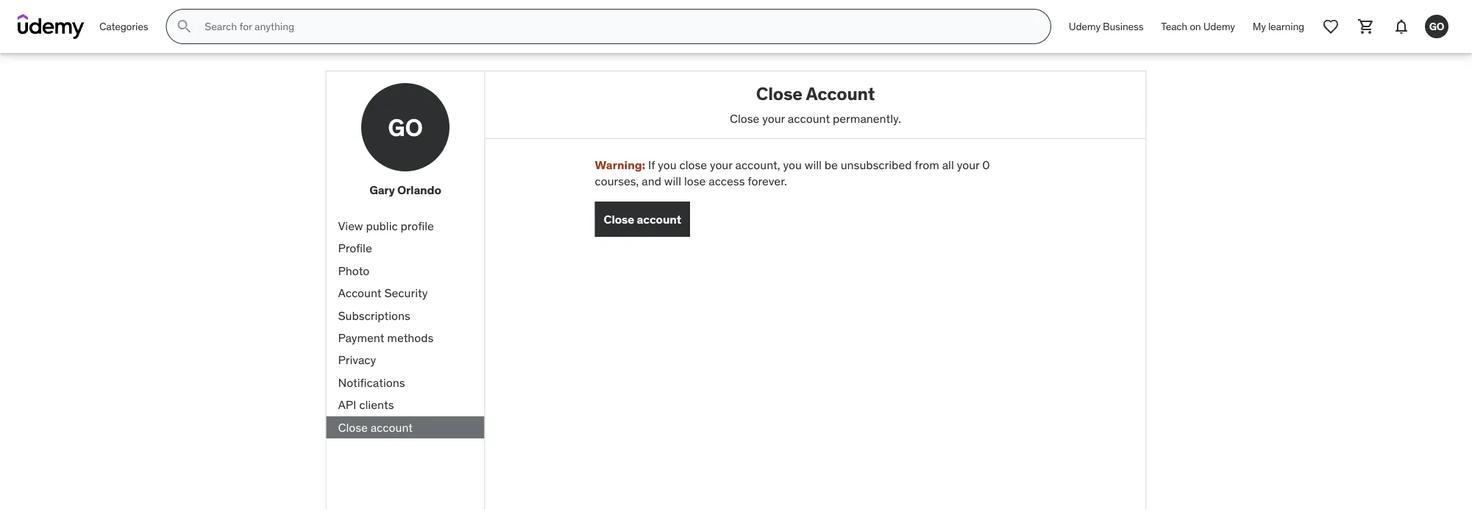 Task type: locate. For each thing, give the bounding box(es) containing it.
1 horizontal spatial will
[[805, 157, 822, 172]]

account down and
[[637, 211, 681, 227]]

you up forever.
[[783, 157, 802, 172]]

0 horizontal spatial will
[[664, 174, 681, 189]]

0 horizontal spatial account
[[338, 285, 382, 301]]

submit search image
[[175, 18, 193, 35]]

subscriptions link
[[326, 304, 485, 327]]

you
[[658, 157, 677, 172], [783, 157, 802, 172]]

1 vertical spatial go
[[388, 112, 423, 142]]

view
[[338, 218, 363, 233]]

on
[[1190, 20, 1201, 33]]

go right notifications image
[[1430, 20, 1445, 33]]

2 horizontal spatial account
[[788, 111, 830, 126]]

udemy
[[1069, 20, 1101, 33], [1204, 20, 1235, 33]]

teach on udemy
[[1161, 20, 1235, 33]]

0 horizontal spatial go
[[388, 112, 423, 142]]

from
[[915, 157, 940, 172]]

Search for anything text field
[[202, 14, 1033, 39]]

you right if
[[658, 157, 677, 172]]

my learning link
[[1244, 9, 1314, 44]]

udemy left business
[[1069, 20, 1101, 33]]

wishlist image
[[1322, 18, 1340, 35]]

teach
[[1161, 20, 1188, 33]]

account
[[806, 82, 875, 104], [338, 285, 382, 301]]

photo link
[[326, 260, 485, 282]]

my learning
[[1253, 20, 1305, 33]]

0 horizontal spatial udemy
[[1069, 20, 1101, 33]]

0 horizontal spatial account
[[371, 420, 413, 435]]

all
[[942, 157, 954, 172]]

your
[[763, 111, 785, 126], [710, 157, 733, 172], [957, 157, 980, 172]]

notifications
[[338, 375, 405, 390]]

will
[[805, 157, 822, 172], [664, 174, 681, 189]]

1 horizontal spatial account
[[637, 211, 681, 227]]

go
[[1430, 20, 1445, 33], [388, 112, 423, 142]]

1 vertical spatial account
[[637, 211, 681, 227]]

courses,
[[595, 174, 639, 189]]

go link
[[1419, 9, 1455, 44]]

account up be
[[788, 111, 830, 126]]

close
[[756, 82, 803, 104], [730, 111, 760, 126], [604, 211, 634, 227], [338, 420, 368, 435]]

1 horizontal spatial you
[[783, 157, 802, 172]]

your left 0
[[957, 157, 980, 172]]

api clients link
[[326, 394, 485, 416]]

gary orlando
[[370, 182, 441, 198]]

1 horizontal spatial go
[[1430, 20, 1445, 33]]

view public profile link
[[326, 215, 485, 237]]

1 vertical spatial account
[[338, 285, 382, 301]]

account inside close account close your account permanently.
[[788, 111, 830, 126]]

security
[[384, 285, 428, 301]]

account
[[788, 111, 830, 126], [637, 211, 681, 227], [371, 420, 413, 435]]

2 udemy from the left
[[1204, 20, 1235, 33]]

2 vertical spatial account
[[371, 420, 413, 435]]

1 horizontal spatial your
[[763, 111, 785, 126]]

notifications link
[[326, 372, 485, 394]]

account down photo
[[338, 285, 382, 301]]

1 horizontal spatial account
[[806, 82, 875, 104]]

0 vertical spatial will
[[805, 157, 822, 172]]

go up gary orlando
[[388, 112, 423, 142]]

1 you from the left
[[658, 157, 677, 172]]

your inside close account close your account permanently.
[[763, 111, 785, 126]]

account security link
[[326, 282, 485, 304]]

udemy right on
[[1204, 20, 1235, 33]]

account up the permanently.
[[806, 82, 875, 104]]

account down api clients link
[[371, 420, 413, 435]]

permanently.
[[833, 111, 901, 126]]

0 vertical spatial go
[[1430, 20, 1445, 33]]

0 horizontal spatial you
[[658, 157, 677, 172]]

1 horizontal spatial udemy
[[1204, 20, 1235, 33]]

will right and
[[664, 174, 681, 189]]

profile
[[401, 218, 434, 233]]

0 vertical spatial account
[[788, 111, 830, 126]]

0 horizontal spatial your
[[710, 157, 733, 172]]

forever.
[[748, 174, 787, 189]]

will left be
[[805, 157, 822, 172]]

2 horizontal spatial your
[[957, 157, 980, 172]]

categories button
[[91, 9, 157, 44]]

0 vertical spatial account
[[806, 82, 875, 104]]

your up access
[[710, 157, 733, 172]]

and
[[642, 174, 662, 189]]

your up 'account,'
[[763, 111, 785, 126]]

shopping cart with 0 items image
[[1358, 18, 1375, 35]]

methods
[[387, 330, 434, 345]]



Task type: vqa. For each thing, say whether or not it's contained in the screenshot.
E-Commerce link
no



Task type: describe. For each thing, give the bounding box(es) containing it.
udemy image
[[18, 14, 85, 39]]

account inside close account close your account permanently.
[[806, 82, 875, 104]]

clients
[[359, 397, 394, 412]]

0
[[983, 157, 990, 172]]

if
[[648, 157, 655, 172]]

profile
[[338, 241, 372, 256]]

account inside view public profile profile photo account security subscriptions payment methods privacy notifications api clients close account
[[338, 285, 382, 301]]

payment methods link
[[326, 327, 485, 349]]

close inside view public profile profile photo account security subscriptions payment methods privacy notifications api clients close account
[[338, 420, 368, 435]]

learning
[[1269, 20, 1305, 33]]

profile link
[[326, 237, 485, 260]]

udemy business
[[1069, 20, 1144, 33]]

close
[[680, 157, 707, 172]]

close account
[[604, 211, 681, 227]]

close account button
[[595, 202, 690, 237]]

your for account
[[763, 111, 785, 126]]

2 you from the left
[[783, 157, 802, 172]]

1 vertical spatial will
[[664, 174, 681, 189]]

categories
[[99, 20, 148, 33]]

access
[[709, 174, 745, 189]]

public
[[366, 218, 398, 233]]

view public profile profile photo account security subscriptions payment methods privacy notifications api clients close account
[[338, 218, 434, 435]]

be
[[825, 157, 838, 172]]

my
[[1253, 20, 1266, 33]]

lose
[[684, 174, 706, 189]]

photo
[[338, 263, 370, 278]]

warning:
[[595, 157, 646, 172]]

account inside button
[[637, 211, 681, 227]]

close account link
[[326, 416, 485, 439]]

close account close your account permanently.
[[730, 82, 901, 126]]

api
[[338, 397, 356, 412]]

notifications image
[[1393, 18, 1411, 35]]

account,
[[735, 157, 780, 172]]

unsubscribed
[[841, 157, 912, 172]]

account inside view public profile profile photo account security subscriptions payment methods privacy notifications api clients close account
[[371, 420, 413, 435]]

if you close your account, you will be unsubscribed from all your 0 courses, and will lose access forever.
[[595, 157, 990, 189]]

business
[[1103, 20, 1144, 33]]

your for you
[[710, 157, 733, 172]]

close inside close account button
[[604, 211, 634, 227]]

subscriptions
[[338, 308, 410, 323]]

gary
[[370, 182, 395, 198]]

teach on udemy link
[[1153, 9, 1244, 44]]

privacy
[[338, 353, 376, 368]]

payment
[[338, 330, 385, 345]]

orlando
[[397, 182, 441, 198]]

udemy business link
[[1060, 9, 1153, 44]]

1 udemy from the left
[[1069, 20, 1101, 33]]

privacy link
[[326, 349, 485, 372]]



